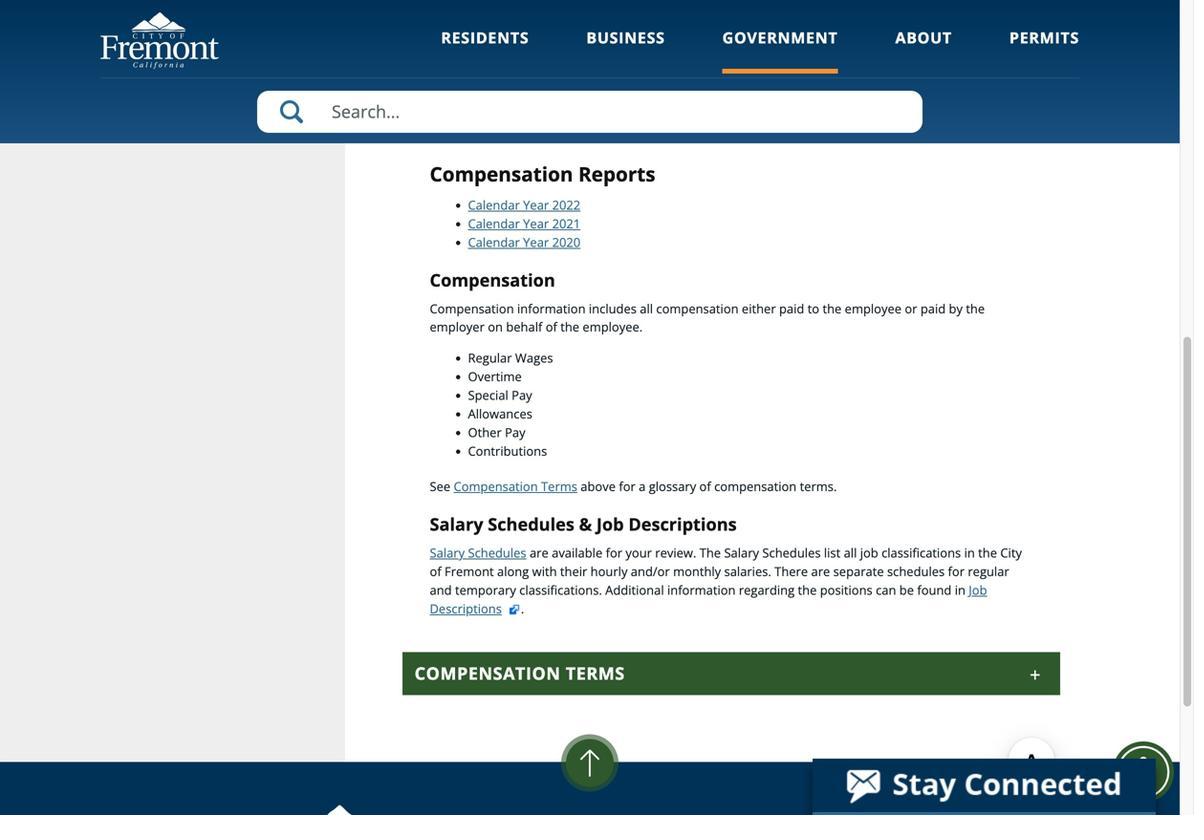 Task type: vqa. For each thing, say whether or not it's contained in the screenshot.
the '1'
no



Task type: locate. For each thing, give the bounding box(es) containing it.
stay connected image
[[813, 759, 1154, 813]]

1 year from the top
[[523, 196, 549, 214]]

salary schedules & job descriptions
[[430, 513, 737, 537]]

0 vertical spatial are
[[530, 545, 549, 562]]

0 vertical spatial compensation
[[656, 300, 739, 317]]

1 vertical spatial job
[[969, 582, 987, 599]]

calendar year 2021 link
[[468, 215, 581, 232]]

salary up salaries.
[[724, 545, 759, 562]]

year down "calendar year 2021" link
[[523, 234, 549, 251]]

calendar year 2022 link
[[468, 196, 581, 214]]

compensation
[[514, 79, 660, 103], [430, 161, 573, 188], [430, 268, 555, 292], [430, 300, 514, 317], [454, 478, 538, 495], [415, 662, 561, 686]]

employee.
[[583, 319, 643, 336]]

pay up allowances
[[512, 387, 532, 404]]

2 calendar from the top
[[468, 215, 520, 232]]

of up "and"
[[430, 563, 441, 580]]

classifications
[[882, 545, 961, 562]]

calendar year 2020 link
[[468, 234, 581, 251]]

are
[[530, 545, 549, 562], [811, 563, 830, 580]]

found
[[917, 582, 952, 599]]

0 vertical spatial information
[[517, 300, 586, 317]]

schedules up along
[[468, 545, 526, 562]]

information
[[517, 300, 586, 317], [667, 582, 736, 599]]

job right & at the left bottom
[[596, 513, 624, 537]]

1 vertical spatial all
[[844, 545, 857, 562]]

calendar up calendar year 2020 link
[[468, 215, 520, 232]]

1 horizontal spatial descriptions
[[628, 513, 737, 537]]

2 vertical spatial year
[[523, 234, 549, 251]]

salary schedules
[[430, 545, 526, 562]]

1 vertical spatial reports
[[578, 161, 655, 188]]

information up behalf
[[517, 300, 586, 317]]

all right includes
[[640, 300, 653, 317]]

descriptions down temporary
[[430, 600, 502, 618]]

1 vertical spatial descriptions
[[430, 600, 502, 618]]

0 vertical spatial all
[[640, 300, 653, 317]]

reports
[[665, 79, 745, 103], [578, 161, 655, 188]]

business
[[586, 27, 665, 48]]

compensation up calendar year 2022 link
[[430, 161, 573, 188]]

schedules
[[488, 513, 574, 537], [468, 545, 526, 562], [762, 545, 821, 562]]

1 vertical spatial information
[[667, 582, 736, 599]]

year up "calendar year 2021" link
[[523, 196, 549, 214]]

1 horizontal spatial of
[[546, 319, 557, 336]]

with
[[532, 563, 557, 580]]

compensation down contributions
[[454, 478, 538, 495]]

descriptions inside job descriptions
[[430, 600, 502, 618]]

are down list
[[811, 563, 830, 580]]

compensation inside compensation compensation information includes all compensation either paid to the employee or paid by the employer on behalf of the employee.
[[656, 300, 739, 317]]

regular
[[468, 350, 512, 367]]

0 horizontal spatial paid
[[779, 300, 804, 317]]

2 vertical spatial of
[[430, 563, 441, 580]]

hourly
[[591, 563, 628, 580]]

special
[[468, 387, 508, 404]]

pay
[[512, 387, 532, 404], [505, 424, 525, 441]]

information down monthly
[[667, 582, 736, 599]]

for
[[619, 478, 636, 495], [606, 545, 622, 562], [948, 563, 965, 580]]

calendar down "calendar year 2021" link
[[468, 234, 520, 251]]

behalf
[[506, 319, 542, 336]]

city
[[1000, 545, 1022, 562]]

your
[[626, 545, 652, 562]]

of inside are available for your review. the salary schedules list all job classifications in the city of fremont along with their hourly and/or monthly salaries. there are separate schedules for regular and temporary classifications. additional information regarding the positions can be found in
[[430, 563, 441, 580]]

2 paid from the left
[[921, 300, 946, 317]]

the
[[823, 300, 842, 317], [966, 300, 985, 317], [560, 319, 579, 336], [978, 545, 997, 562], [798, 582, 817, 599]]

of right behalf
[[546, 319, 557, 336]]

all inside are available for your review. the salary schedules list all job classifications in the city of fremont along with their hourly and/or monthly salaries. there are separate schedules for regular and temporary classifications. additional information regarding the positions can be found in
[[844, 545, 857, 562]]

all right list
[[844, 545, 857, 562]]

a
[[639, 478, 646, 495]]

1 horizontal spatial job
[[969, 582, 987, 599]]

regarding
[[739, 582, 795, 599]]

residents link
[[441, 27, 529, 74]]

Search text field
[[257, 91, 923, 133]]

in right found
[[955, 582, 966, 599]]

1 horizontal spatial information
[[667, 582, 736, 599]]

compensation compensation information includes all compensation either paid to the employee or paid by the employer on behalf of the employee.
[[430, 268, 985, 336]]

0 horizontal spatial reports
[[578, 161, 655, 188]]

the
[[700, 545, 721, 562]]

calendar up "calendar year 2021" link
[[468, 196, 520, 214]]

compensation left "terms."
[[714, 478, 797, 495]]

0 vertical spatial reports
[[665, 79, 745, 103]]

job descriptions link
[[430, 582, 987, 618]]

list
[[824, 545, 841, 562]]

compensation
[[656, 300, 739, 317], [714, 478, 797, 495]]

employee
[[845, 300, 902, 317]]

calendar
[[468, 196, 520, 214], [468, 215, 520, 232], [468, 234, 520, 251]]

1 vertical spatial pay
[[505, 424, 525, 441]]

salary
[[430, 513, 483, 537], [430, 545, 465, 562], [724, 545, 759, 562]]

salary up the salary schedules
[[430, 513, 483, 537]]

of inside compensation compensation information includes all compensation either paid to the employee or paid by the employer on behalf of the employee.
[[546, 319, 557, 336]]

separate
[[833, 563, 884, 580]]

are up with at the bottom of page
[[530, 545, 549, 562]]

1 vertical spatial year
[[523, 215, 549, 232]]

0 vertical spatial pay
[[512, 387, 532, 404]]

reports down government link
[[665, 79, 745, 103]]

terms
[[541, 478, 577, 495], [566, 662, 625, 686]]

.
[[521, 600, 524, 618]]

paid right or
[[921, 300, 946, 317]]

government
[[722, 27, 838, 48]]

0 vertical spatial calendar
[[468, 196, 520, 214]]

the right to
[[823, 300, 842, 317]]

on
[[488, 319, 503, 336]]

1 horizontal spatial are
[[811, 563, 830, 580]]

2 horizontal spatial of
[[699, 478, 711, 495]]

compensation inside compensation reports calendar year 2022 calendar year 2021 calendar year 2020
[[430, 161, 573, 188]]

reports up 2022
[[578, 161, 655, 188]]

0 vertical spatial year
[[523, 196, 549, 214]]

1 horizontal spatial reports
[[665, 79, 745, 103]]

regular
[[968, 563, 1009, 580]]

2 vertical spatial calendar
[[468, 234, 520, 251]]

2022
[[552, 196, 581, 214]]

in up regular
[[964, 545, 975, 562]]

0 vertical spatial job
[[596, 513, 624, 537]]

job
[[596, 513, 624, 537], [969, 582, 987, 599]]

1 vertical spatial of
[[699, 478, 711, 495]]

for up hourly
[[606, 545, 622, 562]]

schedules down the compensation terms link
[[488, 513, 574, 537]]

all
[[640, 300, 653, 317], [844, 545, 857, 562]]

for left a
[[619, 478, 636, 495]]

of right "glossary"
[[699, 478, 711, 495]]

0 horizontal spatial descriptions
[[430, 600, 502, 618]]

above
[[581, 478, 616, 495]]

0 horizontal spatial of
[[430, 563, 441, 580]]

schedules up there
[[762, 545, 821, 562]]

terms left above
[[541, 478, 577, 495]]

job
[[860, 545, 878, 562]]

descriptions up review.
[[628, 513, 737, 537]]

of
[[546, 319, 557, 336], [699, 478, 711, 495], [430, 563, 441, 580]]

and
[[430, 582, 452, 599]]

by
[[949, 300, 963, 317]]

compensation left either
[[656, 300, 739, 317]]

includes
[[589, 300, 637, 317]]

3 year from the top
[[523, 234, 549, 251]]

pay up contributions
[[505, 424, 525, 441]]

0 vertical spatial for
[[619, 478, 636, 495]]

permits link
[[1010, 27, 1079, 74]]

job down regular
[[969, 582, 987, 599]]

to
[[808, 300, 819, 317]]

schedules for salary schedules & job descriptions
[[488, 513, 574, 537]]

year
[[523, 196, 549, 214], [523, 215, 549, 232], [523, 234, 549, 251]]

salary inside are available for your review. the salary schedules list all job classifications in the city of fremont along with their hourly and/or monthly salaries. there are separate schedules for regular and temporary classifications. additional information regarding the positions can be found in
[[724, 545, 759, 562]]

1 horizontal spatial paid
[[921, 300, 946, 317]]

for up found
[[948, 563, 965, 580]]

salary up the fremont
[[430, 545, 465, 562]]

year down calendar year 2022 link
[[523, 215, 549, 232]]

compensation reports calendar year 2022 calendar year 2021 calendar year 2020
[[430, 161, 655, 251]]

their
[[560, 563, 587, 580]]

0 vertical spatial of
[[546, 319, 557, 336]]

descriptions
[[628, 513, 737, 537], [430, 600, 502, 618]]

1 vertical spatial terms
[[566, 662, 625, 686]]

1 horizontal spatial all
[[844, 545, 857, 562]]

in
[[964, 545, 975, 562], [955, 582, 966, 599]]

0 horizontal spatial all
[[640, 300, 653, 317]]

1 vertical spatial calendar
[[468, 215, 520, 232]]

0 horizontal spatial information
[[517, 300, 586, 317]]

paid left to
[[779, 300, 804, 317]]

schedules for salary schedules
[[468, 545, 526, 562]]

terms down classifications.
[[566, 662, 625, 686]]

all inside compensation compensation information includes all compensation either paid to the employee or paid by the employer on behalf of the employee.
[[640, 300, 653, 317]]



Task type: describe. For each thing, give the bounding box(es) containing it.
1 calendar from the top
[[468, 196, 520, 214]]

1 vertical spatial compensation
[[714, 478, 797, 495]]

0 vertical spatial in
[[964, 545, 975, 562]]

regular wages overtime special pay allowances other pay contributions
[[468, 350, 553, 460]]

1 paid from the left
[[779, 300, 804, 317]]

residents
[[441, 27, 529, 48]]

business link
[[586, 27, 665, 74]]

and/or
[[631, 563, 670, 580]]

government link
[[722, 27, 838, 74]]

see
[[430, 478, 450, 495]]

0 horizontal spatial job
[[596, 513, 624, 537]]

fremont
[[445, 563, 494, 580]]

salary for salary schedules & job descriptions
[[430, 513, 483, 537]]

0 vertical spatial terms
[[541, 478, 577, 495]]

3 calendar from the top
[[468, 234, 520, 251]]

2 vertical spatial for
[[948, 563, 965, 580]]

compensation reports tab list
[[403, 0, 1060, 696]]

glossary
[[649, 478, 696, 495]]

compensation up on at the top left of the page
[[430, 268, 555, 292]]

salary for salary schedules
[[430, 545, 465, 562]]

employer
[[430, 319, 485, 336]]

review.
[[655, 545, 696, 562]]

0 vertical spatial descriptions
[[628, 513, 737, 537]]

there
[[775, 563, 808, 580]]

additional
[[605, 582, 664, 599]]

available
[[552, 545, 603, 562]]

classifications.
[[519, 582, 602, 599]]

compensation up employer
[[430, 300, 514, 317]]

1 vertical spatial for
[[606, 545, 622, 562]]

the left employee.
[[560, 319, 579, 336]]

employee compensation reports
[[415, 79, 745, 103]]

contributions
[[468, 442, 547, 460]]

the right "by"
[[966, 300, 985, 317]]

job inside job descriptions
[[969, 582, 987, 599]]

schedules
[[887, 563, 945, 580]]

2 year from the top
[[523, 215, 549, 232]]

see compensation terms above for a glossary of compensation terms.
[[430, 478, 837, 495]]

compensation terms
[[415, 662, 625, 686]]

1 vertical spatial are
[[811, 563, 830, 580]]

salary schedules link
[[430, 545, 526, 562]]

permits
[[1010, 27, 1079, 48]]

compensation terms link
[[454, 478, 577, 495]]

employee
[[415, 79, 509, 103]]

compensation down business link
[[514, 79, 660, 103]]

2021
[[552, 215, 581, 232]]

either
[[742, 300, 776, 317]]

or
[[905, 300, 917, 317]]

allowances
[[468, 405, 532, 422]]

information inside compensation compensation information includes all compensation either paid to the employee or paid by the employer on behalf of the employee.
[[517, 300, 586, 317]]

terms.
[[800, 478, 837, 495]]

compensation down "."
[[415, 662, 561, 686]]

&
[[579, 513, 592, 537]]

0 horizontal spatial are
[[530, 545, 549, 562]]

along
[[497, 563, 529, 580]]

positions
[[820, 582, 873, 599]]

about
[[895, 27, 952, 48]]

information inside are available for your review. the salary schedules list all job classifications in the city of fremont along with their hourly and/or monthly salaries. there are separate schedules for regular and temporary classifications. additional information regarding the positions can be found in
[[667, 582, 736, 599]]

about link
[[895, 27, 952, 74]]

temporary
[[455, 582, 516, 599]]

reports inside compensation reports calendar year 2022 calendar year 2021 calendar year 2020
[[578, 161, 655, 188]]

other
[[468, 424, 502, 441]]

the down there
[[798, 582, 817, 599]]

monthly
[[673, 563, 721, 580]]

2020
[[552, 234, 581, 251]]

schedules inside are available for your review. the salary schedules list all job classifications in the city of fremont along with their hourly and/or monthly salaries. there are separate schedules for regular and temporary classifications. additional information regarding the positions can be found in
[[762, 545, 821, 562]]

1 vertical spatial in
[[955, 582, 966, 599]]

overtime
[[468, 368, 522, 385]]

are available for your review. the salary schedules list all job classifications in the city of fremont along with their hourly and/or monthly salaries. there are separate schedules for regular and temporary classifications. additional information regarding the positions can be found in
[[430, 545, 1022, 599]]

salaries.
[[724, 563, 771, 580]]

can
[[876, 582, 896, 599]]

wages
[[515, 350, 553, 367]]

the up regular
[[978, 545, 997, 562]]

job descriptions
[[430, 582, 987, 618]]

be
[[899, 582, 914, 599]]



